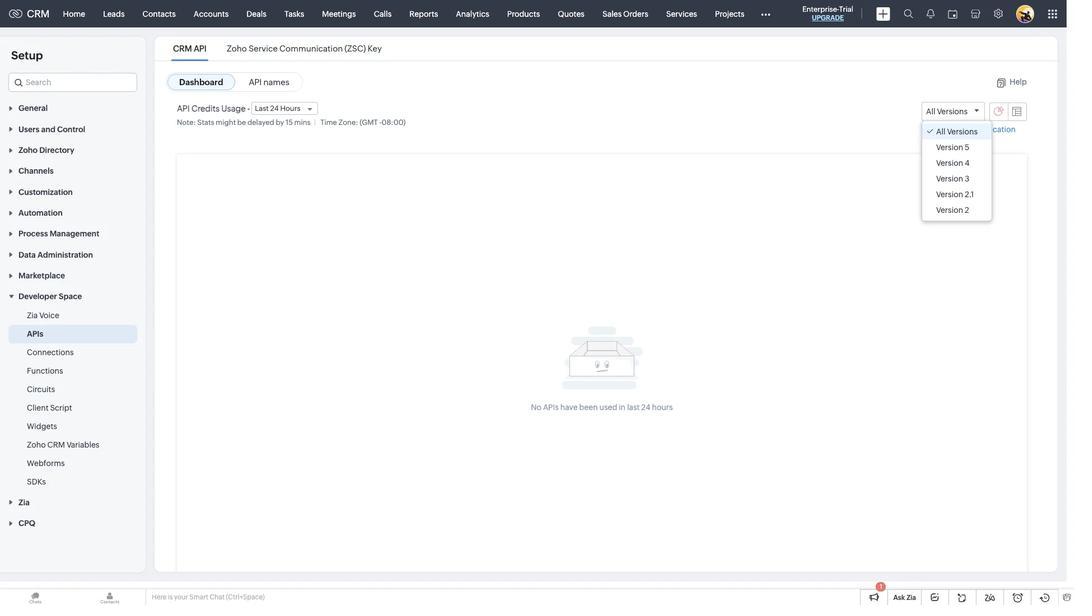 Task type: describe. For each thing, give the bounding box(es) containing it.
tree containing all versions
[[923, 121, 992, 221]]

version for version 3
[[937, 174, 964, 183]]

channels button
[[0, 160, 146, 181]]

deals link
[[238, 0, 276, 27]]

dashboard
[[179, 77, 223, 87]]

developer
[[18, 292, 57, 301]]

1 horizontal spatial apis
[[543, 403, 559, 412]]

process management
[[18, 229, 99, 238]]

users and control
[[18, 125, 85, 134]]

process management button
[[0, 223, 146, 244]]

zoho service communication (zsc) key
[[227, 44, 382, 53]]

api names
[[249, 77, 290, 87]]

might
[[216, 118, 236, 127]]

zoho crm variables
[[27, 441, 99, 450]]

search element
[[898, 0, 921, 27]]

(ctrl+space)
[[226, 593, 265, 601]]

no apis have been used in last 24 hours
[[531, 403, 673, 412]]

zoho for zoho directory
[[18, 146, 38, 155]]

be
[[237, 118, 246, 127]]

smart
[[190, 593, 208, 601]]

home
[[63, 9, 85, 18]]

projects
[[716, 9, 745, 18]]

version 4
[[937, 159, 970, 168]]

configure
[[935, 125, 972, 134]]

1 vertical spatial versions
[[948, 127, 978, 136]]

directory
[[39, 146, 74, 155]]

meetings link
[[313, 0, 365, 27]]

zoho crm variables link
[[27, 440, 99, 451]]

zoho service communication (zsc) key link
[[225, 44, 384, 53]]

setup
[[11, 49, 43, 62]]

zoho directory
[[18, 146, 74, 155]]

version 3
[[937, 174, 970, 183]]

version for version 4
[[937, 159, 964, 168]]

apis link
[[27, 329, 43, 340]]

functions
[[27, 367, 63, 376]]

tasks
[[285, 9, 304, 18]]

crm inside zoho crm variables link
[[47, 441, 65, 450]]

api for api names
[[249, 77, 262, 87]]

last
[[255, 104, 269, 113]]

tasks link
[[276, 0, 313, 27]]

and
[[41, 125, 55, 134]]

developer space button
[[0, 286, 146, 307]]

1 vertical spatial all versions
[[937, 127, 978, 136]]

calls
[[374, 9, 392, 18]]

version for version 5
[[937, 143, 964, 152]]

no
[[531, 403, 542, 412]]

widgets link
[[27, 421, 57, 432]]

all versions inside field
[[927, 107, 968, 116]]

sales orders
[[603, 9, 649, 18]]

help
[[1010, 77, 1028, 86]]

search image
[[904, 9, 914, 18]]

api for api credits usage - last 24 hours
[[177, 104, 190, 113]]

sales
[[603, 9, 622, 18]]

trial
[[840, 5, 854, 13]]

webforms link
[[27, 458, 65, 469]]

time zone: (gmt -08:00)
[[321, 118, 406, 127]]

developer space region
[[0, 307, 146, 492]]

crm api
[[173, 44, 207, 53]]

(gmt
[[360, 118, 378, 127]]

ask
[[894, 594, 906, 602]]

last
[[627, 403, 640, 412]]

users
[[18, 125, 39, 134]]

widgets
[[27, 422, 57, 431]]

deals
[[247, 9, 267, 18]]

0 vertical spatial api
[[194, 44, 207, 53]]

contacts link
[[134, 0, 185, 27]]

api credits usage - last 24 hours
[[177, 104, 301, 113]]

projects link
[[707, 0, 754, 27]]

upgrade
[[812, 14, 844, 22]]

enterprise-
[[803, 5, 840, 13]]

2 vertical spatial zia
[[907, 594, 917, 602]]

names
[[264, 77, 290, 87]]

delayed
[[248, 118, 274, 127]]

customization button
[[0, 181, 146, 202]]

zia button
[[0, 492, 146, 513]]

credits
[[192, 104, 220, 113]]

contacts image
[[75, 589, 145, 605]]

quotes
[[558, 9, 585, 18]]

customization
[[18, 188, 73, 197]]

zoho for zoho service communication (zsc) key
[[227, 44, 247, 53]]

control
[[57, 125, 85, 134]]

All Versions field
[[922, 102, 986, 121]]

2.1
[[965, 190, 975, 199]]

version 2
[[937, 206, 970, 215]]

dashboard link
[[168, 74, 235, 90]]



Task type: locate. For each thing, give the bounding box(es) containing it.
mins
[[294, 118, 311, 127]]

0 horizontal spatial api
[[177, 104, 190, 113]]

zia inside developer space region
[[27, 311, 38, 320]]

chats image
[[0, 589, 71, 605]]

signals image
[[927, 9, 935, 18]]

Search text field
[[9, 73, 137, 91]]

accounts link
[[185, 0, 238, 27]]

note: stats might be delayed by 15 mins
[[177, 118, 311, 127]]

leads link
[[94, 0, 134, 27]]

orders
[[624, 9, 649, 18]]

reports link
[[401, 0, 447, 27]]

process
[[18, 229, 48, 238]]

service
[[249, 44, 278, 53]]

version for version 2.1
[[937, 190, 964, 199]]

version up 'version 2' at right
[[937, 190, 964, 199]]

1 vertical spatial -
[[380, 118, 382, 127]]

meetings
[[322, 9, 356, 18]]

version down version 2.1
[[937, 206, 964, 215]]

hours
[[280, 104, 301, 113]]

reports
[[410, 9, 438, 18]]

api names link
[[237, 74, 301, 90]]

zia up cpq
[[18, 498, 30, 507]]

client script link
[[27, 403, 72, 414]]

1 horizontal spatial api
[[194, 44, 207, 53]]

general button
[[0, 97, 146, 118]]

api inside api names link
[[249, 77, 262, 87]]

apis inside developer space region
[[27, 330, 43, 339]]

version
[[937, 143, 964, 152], [937, 159, 964, 168], [937, 174, 964, 183], [937, 190, 964, 199], [937, 206, 964, 215]]

versions inside field
[[938, 107, 968, 116]]

cpq button
[[0, 513, 146, 533]]

zia inside dropdown button
[[18, 498, 30, 507]]

1 vertical spatial apis
[[543, 403, 559, 412]]

list containing crm api
[[163, 36, 392, 61]]

zia right ask
[[907, 594, 917, 602]]

3 version from the top
[[937, 174, 964, 183]]

time
[[321, 118, 337, 127]]

version down version 5
[[937, 159, 964, 168]]

zia voice
[[27, 311, 59, 320]]

calendar image
[[949, 9, 958, 18]]

crm for crm
[[27, 8, 50, 20]]

0 vertical spatial crm
[[27, 8, 50, 20]]

cpq
[[18, 519, 35, 528]]

5 version from the top
[[937, 206, 964, 215]]

versions up configure
[[938, 107, 968, 116]]

0 vertical spatial apis
[[27, 330, 43, 339]]

1 vertical spatial zoho
[[18, 146, 38, 155]]

all
[[927, 107, 936, 116], [937, 127, 946, 136]]

0 vertical spatial zia
[[27, 311, 38, 320]]

profile element
[[1010, 0, 1042, 27]]

sales orders link
[[594, 0, 658, 27]]

zoho down users
[[18, 146, 38, 155]]

used
[[600, 403, 618, 412]]

crm up dashboard
[[173, 44, 192, 53]]

version 2.1
[[937, 190, 975, 199]]

3
[[965, 174, 970, 183]]

zia for zia voice
[[27, 311, 38, 320]]

connections link
[[27, 347, 74, 358]]

2
[[965, 206, 970, 215]]

2 vertical spatial zoho
[[27, 441, 46, 450]]

crm inside list
[[173, 44, 192, 53]]

your
[[174, 593, 188, 601]]

have
[[561, 403, 578, 412]]

0 horizontal spatial 24
[[270, 104, 279, 113]]

apis right no
[[543, 403, 559, 412]]

zoho left service
[[227, 44, 247, 53]]

is
[[168, 593, 173, 601]]

space
[[59, 292, 82, 301]]

1 vertical spatial api
[[249, 77, 262, 87]]

apis down zia voice on the left of page
[[27, 330, 43, 339]]

0 horizontal spatial all
[[927, 107, 936, 116]]

profile image
[[1017, 5, 1035, 23]]

users and control button
[[0, 118, 146, 139]]

15
[[286, 118, 293, 127]]

0 vertical spatial -
[[247, 104, 250, 113]]

0 vertical spatial versions
[[938, 107, 968, 116]]

version up version 4
[[937, 143, 964, 152]]

0 horizontal spatial -
[[247, 104, 250, 113]]

analytics
[[456, 9, 490, 18]]

24 inside api credits usage - last 24 hours
[[270, 104, 279, 113]]

note:
[[177, 118, 196, 127]]

home link
[[54, 0, 94, 27]]

4 version from the top
[[937, 190, 964, 199]]

create menu element
[[870, 0, 898, 27]]

variables
[[67, 441, 99, 450]]

circuits link
[[27, 384, 55, 395]]

all inside field
[[927, 107, 936, 116]]

create menu image
[[877, 7, 891, 20]]

voice
[[39, 311, 59, 320]]

1 vertical spatial all
[[937, 127, 946, 136]]

08:00)
[[382, 118, 406, 127]]

all up version 5
[[937, 127, 946, 136]]

1 vertical spatial crm
[[173, 44, 192, 53]]

products link
[[499, 0, 549, 27]]

analytics link
[[447, 0, 499, 27]]

- for usage
[[247, 104, 250, 113]]

1 horizontal spatial all
[[937, 127, 946, 136]]

in
[[619, 403, 626, 412]]

0 horizontal spatial apis
[[27, 330, 43, 339]]

- right (gmt
[[380, 118, 382, 127]]

api up note:
[[177, 104, 190, 113]]

(zsc)
[[345, 44, 366, 53]]

version down version 4
[[937, 174, 964, 183]]

None field
[[8, 73, 137, 92]]

functions link
[[27, 366, 63, 377]]

zone:
[[339, 118, 358, 127]]

crm up webforms
[[47, 441, 65, 450]]

0 vertical spatial all
[[927, 107, 936, 116]]

sdks
[[27, 478, 46, 487]]

calls link
[[365, 0, 401, 27]]

2 vertical spatial crm
[[47, 441, 65, 450]]

-
[[247, 104, 250, 113], [380, 118, 382, 127]]

zia left the voice
[[27, 311, 38, 320]]

all versions up configure
[[927, 107, 968, 116]]

versions up 5
[[948, 127, 978, 136]]

api left names
[[249, 77, 262, 87]]

zoho inside 'dropdown button'
[[18, 146, 38, 155]]

services
[[667, 9, 698, 18]]

zoho down widgets
[[27, 441, 46, 450]]

circuits
[[27, 385, 55, 394]]

client script
[[27, 404, 72, 413]]

accounts
[[194, 9, 229, 18]]

data administration button
[[0, 244, 146, 265]]

2 version from the top
[[937, 159, 964, 168]]

0 vertical spatial all versions
[[927, 107, 968, 116]]

leads
[[103, 9, 125, 18]]

- left last
[[247, 104, 250, 113]]

1 version from the top
[[937, 143, 964, 152]]

connections
[[27, 348, 74, 357]]

api up dashboard
[[194, 44, 207, 53]]

1 horizontal spatial -
[[380, 118, 382, 127]]

stats
[[197, 118, 214, 127]]

1 vertical spatial 24
[[642, 403, 651, 412]]

0 vertical spatial zoho
[[227, 44, 247, 53]]

tree
[[923, 121, 992, 221]]

1 vertical spatial zia
[[18, 498, 30, 507]]

usage
[[221, 104, 246, 113]]

sdks link
[[27, 477, 46, 488]]

2 horizontal spatial api
[[249, 77, 262, 87]]

zia for zia
[[18, 498, 30, 507]]

key
[[368, 44, 382, 53]]

zoho inside list
[[227, 44, 247, 53]]

list
[[163, 36, 392, 61]]

all versions
[[927, 107, 968, 116], [937, 127, 978, 136]]

management
[[50, 229, 99, 238]]

Other Modules field
[[754, 5, 778, 23]]

all up configure
[[927, 107, 936, 116]]

marketplace button
[[0, 265, 146, 286]]

contacts
[[143, 9, 176, 18]]

communication
[[280, 44, 343, 53]]

zoho inside developer space region
[[27, 441, 46, 450]]

2 vertical spatial api
[[177, 104, 190, 113]]

zoho directory button
[[0, 139, 146, 160]]

signals element
[[921, 0, 942, 27]]

- for (gmt
[[380, 118, 382, 127]]

crm for crm api
[[173, 44, 192, 53]]

configure notification
[[935, 125, 1016, 134]]

all versions up version 5
[[937, 127, 978, 136]]

crm api link
[[171, 44, 208, 53]]

notification
[[974, 125, 1016, 134]]

1 horizontal spatial 24
[[642, 403, 651, 412]]

administration
[[38, 250, 93, 259]]

data administration
[[18, 250, 93, 259]]

automation
[[18, 208, 63, 217]]

version for version 2
[[937, 206, 964, 215]]

channels
[[18, 167, 54, 176]]

0 vertical spatial 24
[[270, 104, 279, 113]]

zoho for zoho crm variables
[[27, 441, 46, 450]]

here is your smart chat (ctrl+space)
[[152, 593, 265, 601]]

automation button
[[0, 202, 146, 223]]

crm left home
[[27, 8, 50, 20]]

crm link
[[9, 8, 50, 20]]



Task type: vqa. For each thing, say whether or not it's contained in the screenshot.
Kayleigh Lace (Sample) link
no



